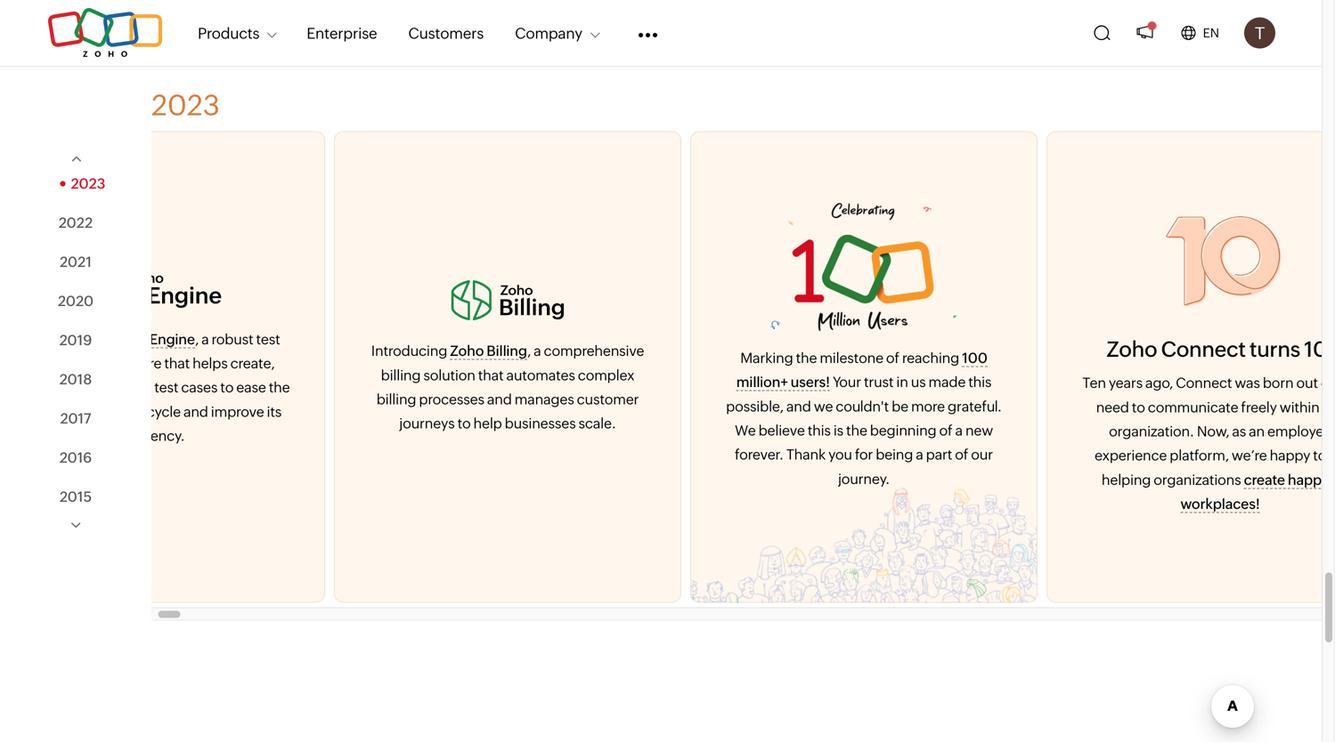 Task type: locate. For each thing, give the bounding box(es) containing it.
introducing zoho billing
[[371, 343, 527, 360]]

customers
[[408, 24, 484, 42]]

, inside , a robust test automation software that helps create, manage, and execute test cases to ease the software testing lifecycle and improve its efficiency.
[[195, 331, 199, 348]]

this
[[969, 374, 992, 391], [808, 423, 831, 439]]

your trust in us made this possible, and we couldn't be more grateful. we believe this is the beginning of a new forever. thank you for being a part of our journey.
[[726, 374, 1002, 488]]

and left the we
[[787, 399, 811, 415]]

being
[[876, 447, 913, 463]]

users!
[[791, 374, 830, 391]]

0 vertical spatial billing
[[381, 367, 421, 384]]

enterprise
[[307, 24, 377, 42]]

and
[[72, 380, 97, 396], [487, 392, 512, 408], [787, 399, 811, 415], [183, 404, 208, 420]]

2018
[[59, 371, 92, 388]]

0 horizontal spatial to
[[220, 380, 234, 396]]

a inside , a comprehensive billing solution that automates complex billing processes and manages customer journeys to help businesses scale.
[[534, 343, 541, 360]]

2023 down products
[[151, 89, 220, 121]]

2017
[[60, 410, 91, 427]]

test
[[256, 331, 280, 348], [154, 380, 178, 396]]

zoho up solution in the left of the page
[[450, 343, 484, 360]]

connect down zoho connect turns 10!
[[1176, 375, 1232, 392]]

introducing up the automation
[[23, 331, 99, 348]]

customer
[[577, 392, 639, 408]]

2 horizontal spatial the
[[846, 423, 867, 439]]

1 vertical spatial 2023
[[71, 175, 106, 192]]

create
[[1244, 472, 1285, 489]]

for
[[855, 447, 873, 463]]

0 horizontal spatial the
[[269, 380, 290, 396]]

customers link
[[408, 14, 484, 52]]

2023
[[151, 89, 220, 121], [71, 175, 106, 192]]

0 vertical spatial this
[[969, 374, 992, 391]]

2016 link
[[59, 450, 92, 466]]

, up "helps" at the left
[[195, 331, 199, 348]]

more
[[911, 399, 945, 415]]

2021 link
[[60, 254, 92, 270]]

2016
[[59, 450, 92, 466]]

to inside , a robust test automation software that helps create, manage, and execute test cases to ease the software testing lifecycle and improve its efficiency.
[[220, 380, 234, 396]]

that down zoho billing link
[[478, 367, 504, 384]]

1 horizontal spatial introducing
[[371, 343, 447, 360]]

0 horizontal spatial zoho
[[101, 331, 135, 348]]

you
[[829, 447, 852, 463]]

1 vertical spatial this
[[808, 423, 831, 439]]

introducing
[[23, 331, 99, 348], [371, 343, 447, 360]]

, inside , a comprehensive billing solution that automates complex billing processes and manages customer journeys to help businesses scale.
[[527, 343, 531, 360]]

journey.
[[838, 471, 890, 488]]

a inside , a robust test automation software that helps create, manage, and execute test cases to ease the software testing lifecycle and improve its efficiency.
[[201, 331, 209, 348]]

enterprise link
[[307, 14, 377, 52]]

1 horizontal spatial zoho
[[450, 343, 484, 360]]

manage,
[[13, 380, 70, 396]]

en
[[1203, 26, 1220, 40]]

0 horizontal spatial test
[[154, 380, 178, 396]]

a up "helps" at the left
[[201, 331, 209, 348]]

products
[[198, 24, 260, 42]]

and up the testing
[[72, 380, 97, 396]]

0 horizontal spatial software
[[21, 404, 77, 420]]

comprehensive
[[544, 343, 644, 360]]

of right the out
[[1321, 375, 1334, 392]]

1 vertical spatial the
[[269, 380, 290, 396]]

zoho right the 2019 'link'
[[101, 331, 135, 348]]

of left our
[[955, 447, 969, 463]]

1 vertical spatial to
[[458, 416, 471, 432]]

reaching
[[902, 350, 959, 367]]

the
[[796, 350, 817, 367], [269, 380, 290, 396], [846, 423, 867, 439]]

create happier workplaces! link
[[1181, 472, 1335, 514]]

and up help
[[487, 392, 512, 408]]

your
[[833, 374, 861, 391]]

1 vertical spatial test
[[154, 380, 178, 396]]

marking the milestone of reaching
[[740, 350, 962, 367]]

1 vertical spatial connect
[[1176, 375, 1232, 392]]

2021
[[60, 254, 92, 270]]

1 horizontal spatial test
[[256, 331, 280, 348]]

zoho up years
[[1107, 337, 1157, 362]]

introducing up solution in the left of the page
[[371, 343, 447, 360]]

cases
[[181, 380, 218, 396]]

the inside , a robust test automation software that helps create, manage, and execute test cases to ease the software testing lifecycle and improve its efficiency.
[[269, 380, 290, 396]]

to left help
[[458, 416, 471, 432]]

0 horizontal spatial 2023
[[71, 175, 106, 192]]

a left "new"
[[955, 423, 963, 439]]

1 horizontal spatial to
[[458, 416, 471, 432]]

connect inside ten years ago, connect was born out of
[[1176, 375, 1232, 392]]

that down qengine
[[164, 355, 190, 372]]

to
[[220, 380, 234, 396], [458, 416, 471, 432]]

is
[[834, 423, 844, 439]]

, for zoho billing
[[527, 343, 531, 360]]

0 horizontal spatial that
[[164, 355, 190, 372]]

1 vertical spatial billing
[[377, 392, 416, 408]]

billing up "journeys"
[[377, 392, 416, 408]]

to inside , a comprehensive billing solution that automates complex billing processes and manages customer journeys to help businesses scale.
[[458, 416, 471, 432]]

billing
[[381, 367, 421, 384], [377, 392, 416, 408]]

2023 up 2022
[[71, 175, 106, 192]]

, up automates
[[527, 343, 531, 360]]

test up create,
[[256, 331, 280, 348]]

the up "its"
[[269, 380, 290, 396]]

1 horizontal spatial ,
[[527, 343, 531, 360]]

the right is
[[846, 423, 867, 439]]

create,
[[230, 355, 275, 372]]

1 horizontal spatial this
[[969, 374, 992, 391]]

0 horizontal spatial introducing
[[23, 331, 99, 348]]

new
[[966, 423, 993, 439]]

company
[[515, 24, 583, 42]]

that
[[164, 355, 190, 372], [478, 367, 504, 384]]

2 vertical spatial the
[[846, 423, 867, 439]]

software
[[105, 355, 162, 372], [21, 404, 77, 420]]

0 vertical spatial software
[[105, 355, 162, 372]]

years
[[1109, 375, 1143, 392]]

the up users!
[[796, 350, 817, 367]]

software down manage,
[[21, 404, 77, 420]]

and inside your trust in us made this possible, and we couldn't be more grateful. we believe this is the beginning of a new forever. thank you for being a part of our journey.
[[787, 399, 811, 415]]

software up execute
[[105, 355, 162, 372]]

that inside , a robust test automation software that helps create, manage, and execute test cases to ease the software testing lifecycle and improve its efficiency.
[[164, 355, 190, 372]]

0 horizontal spatial ,
[[195, 331, 199, 348]]

a up automates
[[534, 343, 541, 360]]

1 horizontal spatial 2023
[[151, 89, 220, 121]]

our
[[971, 447, 993, 463]]

a
[[201, 331, 209, 348], [534, 343, 541, 360], [955, 423, 963, 439], [916, 447, 923, 463]]

to left ease
[[220, 380, 234, 396]]

billing left solution in the left of the page
[[381, 367, 421, 384]]

1 horizontal spatial the
[[796, 350, 817, 367]]

this down 100
[[969, 374, 992, 391]]

this left is
[[808, 423, 831, 439]]

of inside ten years ago, connect was born out of
[[1321, 375, 1334, 392]]

0 vertical spatial to
[[220, 380, 234, 396]]

zoho
[[101, 331, 135, 348], [1107, 337, 1157, 362], [450, 343, 484, 360]]

turns
[[1250, 337, 1301, 362]]

connect up was on the right of the page
[[1161, 337, 1246, 362]]

of
[[886, 350, 900, 367], [1321, 375, 1334, 392], [939, 423, 953, 439], [955, 447, 969, 463]]

automation
[[28, 355, 103, 372]]

journeys
[[399, 416, 455, 432]]

ten
[[1083, 375, 1106, 392]]

100
[[962, 350, 988, 367]]

in
[[897, 374, 908, 391]]

1 horizontal spatial that
[[478, 367, 504, 384]]

0 horizontal spatial this
[[808, 423, 831, 439]]

zoho for robust
[[101, 331, 135, 348]]

test up lifecycle in the left of the page
[[154, 380, 178, 396]]



Task type: describe. For each thing, give the bounding box(es) containing it.
zoho for comprehensive
[[450, 343, 484, 360]]

part
[[926, 447, 953, 463]]

lifecycle
[[128, 404, 181, 420]]

thank
[[786, 447, 826, 463]]

qengine
[[138, 331, 195, 348]]

believe
[[759, 423, 805, 439]]

to for help
[[458, 416, 471, 432]]

0 vertical spatial test
[[256, 331, 280, 348]]

2017 link
[[60, 410, 91, 427]]

workplaces!
[[1181, 496, 1260, 513]]

that inside , a comprehensive billing solution that automates complex billing processes and manages customer journeys to help businesses scale.
[[478, 367, 504, 384]]

solution
[[423, 367, 475, 384]]

improve
[[211, 404, 264, 420]]

born
[[1263, 375, 1294, 392]]

manages
[[515, 392, 574, 408]]

a left part
[[916, 447, 923, 463]]

ago,
[[1146, 375, 1173, 392]]

scale.
[[579, 416, 616, 432]]

forever.
[[735, 447, 784, 463]]

2020 link
[[58, 293, 94, 309]]

testing
[[80, 404, 125, 420]]

out
[[1297, 375, 1318, 392]]

and down cases
[[183, 404, 208, 420]]

was
[[1235, 375, 1260, 392]]

100 million+ users! link
[[736, 350, 988, 392]]

billing
[[487, 343, 527, 360]]

of up in
[[886, 350, 900, 367]]

milestone
[[820, 350, 884, 367]]

grateful.
[[948, 399, 1002, 415]]

create happier workplaces!
[[1181, 472, 1335, 513]]

possible,
[[726, 399, 784, 415]]

2022 link
[[59, 214, 93, 231]]

its
[[267, 404, 282, 420]]

automates
[[506, 367, 575, 384]]

million+
[[736, 374, 788, 391]]

2022
[[59, 214, 93, 231]]

2020
[[58, 293, 94, 309]]

beginning
[[870, 423, 937, 439]]

1 vertical spatial software
[[21, 404, 77, 420]]

introducing zoho qengine
[[23, 331, 195, 348]]

be
[[892, 399, 909, 415]]

execute
[[100, 380, 152, 396]]

, for zoho qengine
[[195, 331, 199, 348]]

0 vertical spatial 2023
[[151, 89, 220, 121]]

to for ease
[[220, 380, 234, 396]]

0 vertical spatial connect
[[1161, 337, 1246, 362]]

made
[[929, 374, 966, 391]]

2019
[[59, 332, 92, 349]]

terry turtle image
[[1245, 17, 1276, 49]]

we
[[735, 423, 756, 439]]

the inside your trust in us made this possible, and we couldn't be more grateful. we believe this is the beginning of a new forever. thank you for being a part of our journey.
[[846, 423, 867, 439]]

introducing for automation
[[23, 331, 99, 348]]

efficiency.
[[118, 428, 185, 445]]

zoho billing link
[[450, 343, 527, 360]]

2018 link
[[59, 371, 92, 388]]

zoho connect turns 10!
[[1107, 337, 1334, 362]]

couldn't
[[836, 399, 889, 415]]

2019 link
[[59, 332, 92, 349]]

, a comprehensive billing solution that automates complex billing processes and manages customer journeys to help businesses scale.
[[377, 343, 644, 432]]

introducing for solution
[[371, 343, 447, 360]]

of up part
[[939, 423, 953, 439]]

and inside , a comprehensive billing solution that automates complex billing processes and manages customer journeys to help businesses scale.
[[487, 392, 512, 408]]

robust
[[212, 331, 253, 348]]

2 horizontal spatial zoho
[[1107, 337, 1157, 362]]

help
[[474, 416, 502, 432]]

businesses
[[505, 416, 576, 432]]

2015
[[60, 489, 92, 505]]

100 million+ users!
[[736, 350, 988, 391]]

0 vertical spatial the
[[796, 350, 817, 367]]

1 horizontal spatial software
[[105, 355, 162, 372]]

helps
[[193, 355, 228, 372]]

happier
[[1288, 472, 1335, 489]]

ten years ago, connect was born out of 
[[1083, 375, 1335, 489]]

we
[[814, 399, 833, 415]]

marking
[[740, 350, 793, 367]]

2023 link
[[46, 175, 106, 192]]

complex
[[578, 367, 635, 384]]

us
[[911, 374, 926, 391]]

, a robust test automation software that helps create, manage, and execute test cases to ease the software testing lifecycle and improve its efficiency.
[[13, 331, 290, 445]]

trust
[[864, 374, 894, 391]]

2015 link
[[60, 489, 92, 505]]

processes
[[419, 392, 484, 408]]

ease
[[236, 380, 266, 396]]

zoho qengine link
[[101, 331, 195, 349]]

10!
[[1304, 337, 1334, 362]]



Task type: vqa. For each thing, say whether or not it's contained in the screenshot.
zoho
yes



